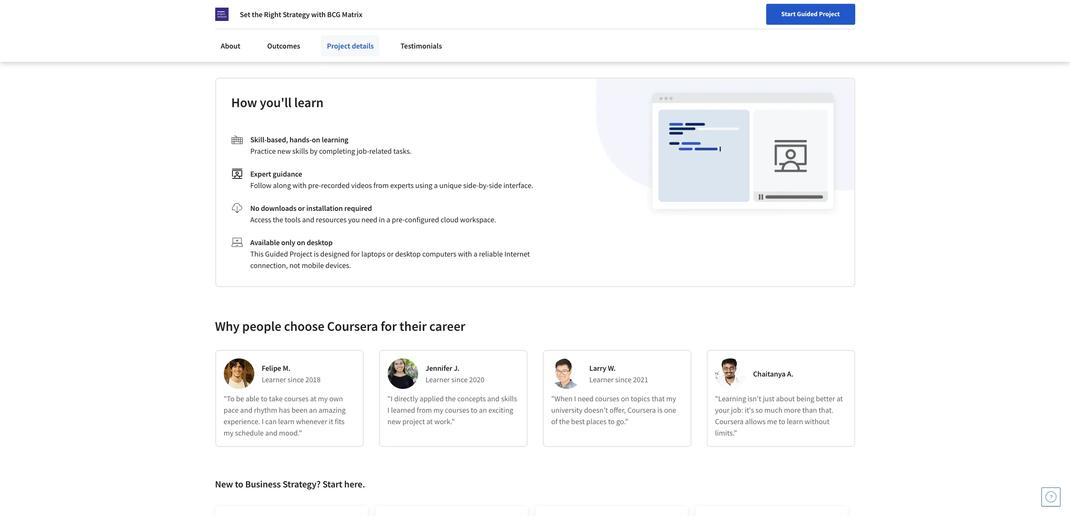 Task type: vqa. For each thing, say whether or not it's contained in the screenshot.


Task type: locate. For each thing, give the bounding box(es) containing it.
since for w.
[[615, 375, 632, 384]]

you
[[348, 215, 360, 224]]

2 horizontal spatial since
[[615, 375, 632, 384]]

felipe
[[262, 363, 281, 373]]

0 vertical spatial or
[[298, 203, 305, 213]]

at right better
[[837, 394, 843, 403]]

a
[[434, 180, 438, 190], [386, 215, 390, 224], [474, 249, 477, 258]]

pre- right in
[[392, 215, 405, 224]]

no
[[250, 203, 259, 213]]

0 horizontal spatial pre-
[[308, 180, 321, 190]]

follow
[[250, 180, 272, 190]]

2 horizontal spatial learner
[[589, 375, 614, 384]]

job:
[[731, 405, 743, 415]]

larry w. learner since 2021
[[589, 363, 648, 384]]

about
[[776, 394, 795, 403]]

3 since from the left
[[615, 375, 632, 384]]

new down learned
[[387, 417, 401, 426]]

2 horizontal spatial courses
[[595, 394, 620, 403]]

1 vertical spatial start
[[323, 478, 342, 490]]

an
[[309, 405, 317, 415], [479, 405, 487, 415]]

start
[[781, 10, 796, 18], [323, 478, 342, 490]]

unique
[[439, 180, 462, 190]]

w.
[[608, 363, 616, 373]]

0 horizontal spatial since
[[288, 375, 304, 384]]

0 horizontal spatial i
[[262, 417, 264, 426]]

learn right you'll
[[294, 94, 324, 111]]

1 horizontal spatial i
[[387, 405, 389, 415]]

1 horizontal spatial on
[[312, 135, 320, 144]]

a right using
[[434, 180, 438, 190]]

2 vertical spatial i
[[262, 417, 264, 426]]

here.
[[344, 478, 365, 490]]

cloud
[[441, 215, 459, 224]]

0 vertical spatial with
[[311, 10, 326, 19]]

0 horizontal spatial an
[[309, 405, 317, 415]]

more
[[784, 405, 801, 415]]

an down concepts
[[479, 405, 487, 415]]

1 horizontal spatial an
[[479, 405, 487, 415]]

0 vertical spatial a
[[434, 180, 438, 190]]

1 vertical spatial coursera
[[627, 405, 656, 415]]

2 horizontal spatial at
[[837, 394, 843, 403]]

start inside "button"
[[781, 10, 796, 18]]

the right of
[[559, 417, 570, 426]]

with right the computers
[[458, 249, 472, 258]]

1 since from the left
[[288, 375, 304, 384]]

0 vertical spatial from
[[374, 180, 389, 190]]

0 vertical spatial skills
[[292, 146, 308, 156]]

is
[[314, 249, 319, 258], [658, 405, 663, 415]]

and down can on the bottom of the page
[[265, 428, 277, 438]]

being
[[797, 394, 814, 403]]

for inside available only on desktop this guided project is designed for laptops or desktop computers with a reliable internet connection, not mobile devices.
[[351, 249, 360, 258]]

since inside the larry w. learner since 2021
[[615, 375, 632, 384]]

2 horizontal spatial a
[[474, 249, 477, 258]]

0 horizontal spatial new
[[215, 478, 233, 490]]

my up work."
[[434, 405, 443, 415]]

a right in
[[386, 215, 390, 224]]

2020
[[469, 375, 484, 384]]

0 vertical spatial on
[[312, 135, 320, 144]]

learn
[[294, 94, 324, 111], [278, 417, 294, 426], [787, 417, 803, 426]]

schedule
[[235, 428, 264, 438]]

with for strategy
[[311, 10, 326, 19]]

workspace.
[[460, 215, 496, 224]]

topics
[[631, 394, 650, 403]]

0 vertical spatial desktop
[[307, 237, 333, 247]]

jennifer j. learner since 2020
[[426, 363, 484, 384]]

pre- inside expert guidance follow along with pre-recorded videos from experts using a unique side-by-side interface.
[[308, 180, 321, 190]]

guided inside start guided project "button"
[[797, 10, 818, 18]]

to inside "learning isn't just about being better at your job: it's so much more than that. coursera allows me to learn without limits."
[[779, 417, 785, 426]]

for
[[351, 249, 360, 258], [381, 318, 397, 335]]

for left the their at bottom left
[[381, 318, 397, 335]]

1 vertical spatial or
[[387, 249, 394, 258]]

and
[[302, 215, 314, 224], [487, 394, 500, 403], [240, 405, 252, 415], [265, 428, 277, 438]]

0 vertical spatial pre-
[[308, 180, 321, 190]]

to up rhythm
[[261, 394, 268, 403]]

1 horizontal spatial at
[[427, 417, 433, 426]]

to right me
[[779, 417, 785, 426]]

since inside jennifer j. learner since 2020
[[451, 375, 468, 384]]

learn down has
[[278, 417, 294, 426]]

1 click to expand item image from the left
[[235, 0, 316, 29]]

2 vertical spatial with
[[458, 249, 472, 258]]

for left laptops
[[351, 249, 360, 258]]

and inside no downloads or installation required access the tools and resources you need in a pre-configured cloud workspace.
[[302, 215, 314, 224]]

1 horizontal spatial your
[[819, 11, 832, 20]]

courses up "been"
[[284, 394, 309, 403]]

0 vertical spatial new
[[277, 146, 291, 156]]

or right laptops
[[387, 249, 394, 258]]

at left work."
[[427, 417, 433, 426]]

designed
[[320, 249, 349, 258]]

an up whenever
[[309, 405, 317, 415]]

the right applied
[[445, 394, 456, 403]]

outcomes link
[[261, 35, 306, 56]]

able
[[246, 394, 259, 403]]

1 horizontal spatial a
[[434, 180, 438, 190]]

start left find
[[781, 10, 796, 18]]

internet
[[504, 249, 530, 258]]

1 horizontal spatial project
[[327, 41, 350, 50]]

2 click to expand item image from the left
[[335, 0, 416, 29]]

my
[[318, 394, 328, 403], [666, 394, 676, 403], [434, 405, 443, 415], [224, 428, 233, 438]]

a inside no downloads or installation required access the tools and resources you need in a pre-configured cloud workspace.
[[386, 215, 390, 224]]

on inside "when i need courses on topics that my university doesn't offer, coursera is one of the best places to go."
[[621, 394, 629, 403]]

0 vertical spatial is
[[314, 249, 319, 258]]

with inside available only on desktop this guided project is designed for laptops or desktop computers with a reliable internet connection, not mobile devices.
[[458, 249, 472, 258]]

and right tools
[[302, 215, 314, 224]]

1 vertical spatial is
[[658, 405, 663, 415]]

courses inside "when i need courses on topics that my university doesn't offer, coursera is one of the best places to go."
[[595, 394, 620, 403]]

0 vertical spatial new
[[833, 11, 846, 20]]

1 horizontal spatial need
[[578, 394, 594, 403]]

to left business on the bottom left
[[235, 478, 243, 490]]

0 horizontal spatial with
[[292, 180, 307, 190]]

2021
[[633, 375, 648, 384]]

3 learner from the left
[[589, 375, 614, 384]]

installation
[[306, 203, 343, 213]]

2 horizontal spatial with
[[458, 249, 472, 258]]

learner down jennifer
[[426, 375, 450, 384]]

1 horizontal spatial or
[[387, 249, 394, 258]]

learned
[[391, 405, 415, 415]]

1 horizontal spatial start
[[781, 10, 796, 18]]

0 horizontal spatial at
[[310, 394, 316, 403]]

at inside "to be able to take courses at my own pace and rhythm has been an amazing experience. i can learn whenever it fits my schedule and mood."
[[310, 394, 316, 403]]

downloads
[[261, 203, 296, 213]]

new left career on the top right
[[833, 11, 846, 20]]

learn down more
[[787, 417, 803, 426]]

2 learner from the left
[[426, 375, 450, 384]]

learner down felipe
[[262, 375, 286, 384]]

from right videos
[[374, 180, 389, 190]]

mobile
[[302, 260, 324, 270]]

videos
[[351, 180, 372, 190]]

job-
[[357, 146, 369, 156]]

at down 2018
[[310, 394, 316, 403]]

courses
[[284, 394, 309, 403], [595, 394, 620, 403], [445, 405, 469, 415]]

new down based,
[[277, 146, 291, 156]]

1 horizontal spatial is
[[658, 405, 663, 415]]

that.
[[819, 405, 834, 415]]

chaitanya
[[753, 369, 786, 378]]

0 vertical spatial your
[[819, 11, 832, 20]]

since for m.
[[288, 375, 304, 384]]

since for j.
[[451, 375, 468, 384]]

desktop up designed on the left
[[307, 237, 333, 247]]

skill-based, hands-on learning practice new skills by completing job-related tasks.
[[250, 135, 412, 156]]

0 horizontal spatial project
[[290, 249, 312, 258]]

1 horizontal spatial new
[[833, 11, 846, 20]]

1 vertical spatial guided
[[265, 249, 288, 258]]

with
[[311, 10, 326, 19], [292, 180, 307, 190], [458, 249, 472, 258]]

0 horizontal spatial start
[[323, 478, 342, 490]]

concepts
[[457, 394, 486, 403]]

since down j.
[[451, 375, 468, 384]]

tasks.
[[393, 146, 412, 156]]

courses up offer,
[[595, 394, 620, 403]]

exciting
[[488, 405, 513, 415]]

rhythm
[[254, 405, 277, 415]]

much
[[764, 405, 783, 415]]

1 vertical spatial new
[[387, 417, 401, 426]]

learn inside "learning isn't just about being better at your job: it's so much more than that. coursera allows me to learn without limits."
[[787, 417, 803, 426]]

pre- up the installation
[[308, 180, 321, 190]]

1 vertical spatial new
[[215, 478, 233, 490]]

my up one
[[666, 394, 676, 403]]

from down applied
[[417, 405, 432, 415]]

1 learner from the left
[[262, 375, 286, 384]]

learner for jennifer
[[426, 375, 450, 384]]

0 vertical spatial guided
[[797, 10, 818, 18]]

reliable
[[479, 249, 503, 258]]

to down concepts
[[471, 405, 477, 415]]

1 an from the left
[[309, 405, 317, 415]]

0 horizontal spatial courses
[[284, 394, 309, 403]]

1 vertical spatial your
[[715, 405, 730, 415]]

your
[[819, 11, 832, 20], [715, 405, 730, 415]]

1 horizontal spatial learner
[[426, 375, 450, 384]]

learner inside felipe m. learner since 2018
[[262, 375, 286, 384]]

desktop left the computers
[[395, 249, 421, 258]]

0 vertical spatial need
[[361, 215, 377, 224]]

since down m.
[[288, 375, 304, 384]]

1 vertical spatial with
[[292, 180, 307, 190]]

new left business on the bottom left
[[215, 478, 233, 490]]

0 horizontal spatial or
[[298, 203, 305, 213]]

practice
[[250, 146, 276, 156]]

to inside "to be able to take courses at my own pace and rhythm has been an amazing experience. i can learn whenever it fits my schedule and mood."
[[261, 394, 268, 403]]

1 horizontal spatial since
[[451, 375, 468, 384]]

project left details
[[327, 41, 350, 50]]

1 horizontal spatial skills
[[501, 394, 517, 403]]

1 vertical spatial skills
[[501, 394, 517, 403]]

click to expand item image
[[235, 0, 316, 29], [335, 0, 416, 29], [435, 0, 517, 29], [536, 0, 617, 29]]

on up offer,
[[621, 394, 629, 403]]

felipe m. learner since 2018
[[262, 363, 321, 384]]

work."
[[434, 417, 455, 426]]

1 vertical spatial i
[[387, 405, 389, 415]]

my left own
[[318, 394, 328, 403]]

it's
[[745, 405, 754, 415]]

learning
[[322, 135, 348, 144]]

1 vertical spatial desktop
[[395, 249, 421, 258]]

project up not
[[290, 249, 312, 258]]

skills inside "i directly applied the concepts and skills i learned from my courses to an exciting new project at work."
[[501, 394, 517, 403]]

is left one
[[658, 405, 663, 415]]

why
[[215, 318, 240, 335]]

or up tools
[[298, 203, 305, 213]]

a inside expert guidance follow along with pre-recorded videos from experts using a unique side-by-side interface.
[[434, 180, 438, 190]]

1 vertical spatial project
[[327, 41, 350, 50]]

project right find
[[819, 10, 840, 18]]

outcomes
[[267, 41, 300, 50]]

related
[[369, 146, 392, 156]]

1 vertical spatial a
[[386, 215, 390, 224]]

own
[[329, 394, 343, 403]]

to
[[261, 394, 268, 403], [471, 405, 477, 415], [608, 417, 615, 426], [779, 417, 785, 426], [235, 478, 243, 490]]

your right find
[[819, 11, 832, 20]]

start left here.
[[323, 478, 342, 490]]

been
[[292, 405, 308, 415]]

coursera project network image
[[215, 8, 228, 21]]

help center image
[[1045, 492, 1057, 503]]

0 horizontal spatial need
[[361, 215, 377, 224]]

0 vertical spatial project
[[819, 10, 840, 18]]

with down the guidance
[[292, 180, 307, 190]]

0 vertical spatial start
[[781, 10, 796, 18]]

testimonials link
[[395, 35, 448, 56]]

learner inside jennifer j. learner since 2020
[[426, 375, 450, 384]]

since inside felipe m. learner since 2018
[[288, 375, 304, 384]]

on up "by"
[[312, 135, 320, 144]]

a inside available only on desktop this guided project is designed for laptops or desktop computers with a reliable internet connection, not mobile devices.
[[474, 249, 477, 258]]

1 horizontal spatial courses
[[445, 405, 469, 415]]

your down "learning
[[715, 405, 730, 415]]

None search field
[[136, 6, 364, 25]]

hands-
[[290, 135, 312, 144]]

0 vertical spatial i
[[574, 394, 576, 403]]

since
[[288, 375, 304, 384], [451, 375, 468, 384], [615, 375, 632, 384]]

a left reliable
[[474, 249, 477, 258]]

2 horizontal spatial on
[[621, 394, 629, 403]]

0 horizontal spatial from
[[374, 180, 389, 190]]

on
[[312, 135, 320, 144], [297, 237, 305, 247], [621, 394, 629, 403]]

take
[[269, 394, 283, 403]]

1 horizontal spatial pre-
[[392, 215, 405, 224]]

project inside available only on desktop this guided project is designed for laptops or desktop computers with a reliable internet connection, not mobile devices.
[[290, 249, 312, 258]]

0 horizontal spatial new
[[277, 146, 291, 156]]

at
[[310, 394, 316, 403], [837, 394, 843, 403], [427, 417, 433, 426]]

0 horizontal spatial learner
[[262, 375, 286, 384]]

1 horizontal spatial coursera
[[627, 405, 656, 415]]

is up mobile
[[314, 249, 319, 258]]

need inside no downloads or installation required access the tools and resources you need in a pre-configured cloud workspace.
[[361, 215, 377, 224]]

2 vertical spatial on
[[621, 394, 629, 403]]

0 horizontal spatial on
[[297, 237, 305, 247]]

set the right strategy with bcg matrix
[[240, 10, 362, 19]]

not
[[289, 260, 300, 270]]

i right "when
[[574, 394, 576, 403]]

learner down larry
[[589, 375, 614, 384]]

just
[[763, 394, 775, 403]]

2 horizontal spatial project
[[819, 10, 840, 18]]

1 horizontal spatial guided
[[797, 10, 818, 18]]

or inside available only on desktop this guided project is designed for laptops or desktop computers with a reliable internet connection, not mobile devices.
[[387, 249, 394, 258]]

0 horizontal spatial for
[[351, 249, 360, 258]]

1 vertical spatial on
[[297, 237, 305, 247]]

need left in
[[361, 215, 377, 224]]

0 vertical spatial for
[[351, 249, 360, 258]]

0 horizontal spatial is
[[314, 249, 319, 258]]

bcg
[[327, 10, 341, 19]]

this
[[250, 249, 264, 258]]

0 horizontal spatial guided
[[265, 249, 288, 258]]

2 vertical spatial coursera
[[715, 417, 744, 426]]

2 since from the left
[[451, 375, 468, 384]]

2 vertical spatial a
[[474, 249, 477, 258]]

to left go."
[[608, 417, 615, 426]]

2 vertical spatial project
[[290, 249, 312, 258]]

and up 'experience.'
[[240, 405, 252, 415]]

i down "i
[[387, 405, 389, 415]]

at for courses
[[310, 394, 316, 403]]

isn't
[[748, 394, 761, 403]]

learner for larry
[[589, 375, 614, 384]]

1 horizontal spatial new
[[387, 417, 401, 426]]

on right 'only'
[[297, 237, 305, 247]]

i inside "to be able to take courses at my own pace and rhythm has been an amazing experience. i can learn whenever it fits my schedule and mood."
[[262, 417, 264, 426]]

about link
[[215, 35, 246, 56]]

learner inside the larry w. learner since 2021
[[589, 375, 614, 384]]

with inside expert guidance follow along with pre-recorded videos from experts using a unique side-by-side interface.
[[292, 180, 307, 190]]

1 vertical spatial pre-
[[392, 215, 405, 224]]

0 horizontal spatial your
[[715, 405, 730, 415]]

is inside "when i need courses on topics that my university doesn't offer, coursera is one of the best places to go."
[[658, 405, 663, 415]]

expert guidance follow along with pre-recorded videos from experts using a unique side-by-side interface.
[[250, 169, 533, 190]]

i left can on the bottom of the page
[[262, 417, 264, 426]]

along
[[273, 180, 291, 190]]

since down w.
[[615, 375, 632, 384]]

1 vertical spatial need
[[578, 394, 594, 403]]

at inside "learning isn't just about being better at your job: it's so much more than that. coursera allows me to learn without limits."
[[837, 394, 843, 403]]

0 horizontal spatial skills
[[292, 146, 308, 156]]

courses up work."
[[445, 405, 469, 415]]

the down downloads
[[273, 215, 283, 224]]

0 vertical spatial coursera
[[327, 318, 378, 335]]

learn inside "to be able to take courses at my own pace and rhythm has been an amazing experience. i can learn whenever it fits my schedule and mood."
[[278, 417, 294, 426]]

can
[[265, 417, 277, 426]]

1 vertical spatial for
[[381, 318, 397, 335]]

0 horizontal spatial a
[[386, 215, 390, 224]]

1 horizontal spatial from
[[417, 405, 432, 415]]

need up doesn't
[[578, 394, 594, 403]]

skills down hands-
[[292, 146, 308, 156]]

need inside "when i need courses on topics that my university doesn't offer, coursera is one of the best places to go."
[[578, 394, 594, 403]]

skills up exciting
[[501, 394, 517, 403]]

1 vertical spatial from
[[417, 405, 432, 415]]

and up exciting
[[487, 394, 500, 403]]

2 horizontal spatial coursera
[[715, 417, 744, 426]]

2 an from the left
[[479, 405, 487, 415]]

with left bcg
[[311, 10, 326, 19]]



Task type: describe. For each thing, give the bounding box(es) containing it.
j.
[[454, 363, 459, 373]]

why people choose coursera for their career
[[215, 318, 465, 335]]

4 click to expand item image from the left
[[536, 0, 617, 29]]

matrix
[[342, 10, 362, 19]]

new to business strategy? start here.
[[215, 478, 365, 490]]

my inside "when i need courses on topics that my university doesn't offer, coursera is one of the best places to go."
[[666, 394, 676, 403]]

your inside "learning isn't just about being better at your job: it's so much more than that. coursera allows me to learn without limits."
[[715, 405, 730, 415]]

learner for felipe
[[262, 375, 286, 384]]

applied
[[420, 394, 444, 403]]

side-
[[463, 180, 479, 190]]

without
[[805, 417, 830, 426]]

"to be able to take courses at my own pace and rhythm has been an amazing experience. i can learn whenever it fits my schedule and mood."
[[224, 394, 346, 438]]

guidance
[[273, 169, 302, 178]]

project inside "button"
[[819, 10, 840, 18]]

required
[[344, 203, 372, 213]]

"when
[[551, 394, 573, 403]]

connection,
[[250, 260, 288, 270]]

start guided project button
[[766, 4, 855, 25]]

it
[[329, 417, 333, 426]]

find your new career link
[[801, 10, 870, 21]]

you'll
[[260, 94, 292, 111]]

learn for your
[[787, 417, 803, 426]]

offer,
[[610, 405, 626, 415]]

0 horizontal spatial coursera
[[327, 318, 378, 335]]

i inside "when i need courses on topics that my university doesn't offer, coursera is one of the best places to go."
[[574, 394, 576, 403]]

new inside "i directly applied the concepts and skills i learned from my courses to an exciting new project at work."
[[387, 417, 401, 426]]

based,
[[267, 135, 288, 144]]

recorded
[[321, 180, 350, 190]]

has
[[279, 405, 290, 415]]

the right set
[[252, 10, 263, 19]]

at for better
[[837, 394, 843, 403]]

skills inside skill-based, hands-on learning practice new skills by completing job-related tasks.
[[292, 146, 308, 156]]

coursera inside "when i need courses on topics that my university doesn't offer, coursera is one of the best places to go."
[[627, 405, 656, 415]]

find your new career
[[806, 11, 866, 20]]

is inside available only on desktop this guided project is designed for laptops or desktop computers with a reliable internet connection, not mobile devices.
[[314, 249, 319, 258]]

configured
[[405, 215, 439, 224]]

1 horizontal spatial desktop
[[395, 249, 421, 258]]

the inside "when i need courses on topics that my university doesn't offer, coursera is one of the best places to go."
[[559, 417, 570, 426]]

i inside "i directly applied the concepts and skills i learned from my courses to an exciting new project at work."
[[387, 405, 389, 415]]

details
[[352, 41, 374, 50]]

testimonials
[[401, 41, 442, 50]]

expert
[[250, 169, 271, 178]]

available only on desktop this guided project is designed for laptops or desktop computers with a reliable internet connection, not mobile devices.
[[250, 237, 530, 270]]

resources
[[316, 215, 347, 224]]

places
[[586, 417, 607, 426]]

how
[[231, 94, 257, 111]]

a.
[[787, 369, 793, 378]]

on inside available only on desktop this guided project is designed for laptops or desktop computers with a reliable internet connection, not mobile devices.
[[297, 237, 305, 247]]

strategy
[[283, 10, 310, 19]]

courses inside "to be able to take courses at my own pace and rhythm has been an amazing experience. i can learn whenever it fits my schedule and mood."
[[284, 394, 309, 403]]

my down 'experience.'
[[224, 428, 233, 438]]

new inside skill-based, hands-on learning practice new skills by completing job-related tasks.
[[277, 146, 291, 156]]

coursera inside "learning isn't just about being better at your job: it's so much more than that. coursera allows me to learn without limits."
[[715, 417, 744, 426]]

my inside "i directly applied the concepts and skills i learned from my courses to an exciting new project at work."
[[434, 405, 443, 415]]

choose
[[284, 318, 324, 335]]

one
[[664, 405, 676, 415]]

start guided project
[[781, 10, 840, 18]]

and inside "i directly applied the concepts and skills i learned from my courses to an exciting new project at work."
[[487, 394, 500, 403]]

courses inside "i directly applied the concepts and skills i learned from my courses to an exciting new project at work."
[[445, 405, 469, 415]]

completing
[[319, 146, 355, 156]]

set
[[240, 10, 250, 19]]

pace
[[224, 405, 239, 415]]

in
[[379, 215, 385, 224]]

an inside "i directly applied the concepts and skills i learned from my courses to an exciting new project at work."
[[479, 405, 487, 415]]

m.
[[283, 363, 290, 373]]

project details link
[[321, 35, 380, 56]]

directly
[[394, 394, 418, 403]]

experience.
[[224, 417, 260, 426]]

"learning
[[715, 394, 746, 403]]

business
[[245, 478, 281, 490]]

from inside "i directly applied the concepts and skills i learned from my courses to an exciting new project at work."
[[417, 405, 432, 415]]

the inside no downloads or installation required access the tools and resources you need in a pre-configured cloud workspace.
[[273, 215, 283, 224]]

devices.
[[325, 260, 351, 270]]

about
[[221, 41, 240, 50]]

from inside expert guidance follow along with pre-recorded videos from experts using a unique side-by-side interface.
[[374, 180, 389, 190]]

with for along
[[292, 180, 307, 190]]

their
[[400, 318, 427, 335]]

pre- inside no downloads or installation required access the tools and resources you need in a pre-configured cloud workspace.
[[392, 215, 405, 224]]

whenever
[[296, 417, 327, 426]]

an inside "to be able to take courses at my own pace and rhythm has been an amazing experience. i can learn whenever it fits my schedule and mood."
[[309, 405, 317, 415]]

guided inside available only on desktop this guided project is designed for laptops or desktop computers with a reliable internet connection, not mobile devices.
[[265, 249, 288, 258]]

learn for my
[[278, 417, 294, 426]]

1 horizontal spatial for
[[381, 318, 397, 335]]

the inside "i directly applied the concepts and skills i learned from my courses to an exciting new project at work."
[[445, 394, 456, 403]]

strategy?
[[283, 478, 321, 490]]

right
[[264, 10, 281, 19]]

university
[[551, 405, 583, 415]]

amazing
[[319, 405, 346, 415]]

by-
[[479, 180, 489, 190]]

career
[[847, 11, 866, 20]]

3 click to expand item image from the left
[[435, 0, 517, 29]]

project
[[402, 417, 425, 426]]

"when i need courses on topics that my university doesn't offer, coursera is one of the best places to go."
[[551, 394, 676, 426]]

on inside skill-based, hands-on learning practice new skills by completing job-related tasks.
[[312, 135, 320, 144]]

experts
[[390, 180, 414, 190]]

chaitanya a.
[[753, 369, 793, 378]]

access
[[250, 215, 271, 224]]

only
[[281, 237, 295, 247]]

to inside "i directly applied the concepts and skills i learned from my courses to an exciting new project at work."
[[471, 405, 477, 415]]

tools
[[285, 215, 301, 224]]

0 horizontal spatial desktop
[[307, 237, 333, 247]]

fits
[[335, 417, 345, 426]]

at inside "i directly applied the concepts and skills i learned from my courses to an exciting new project at work."
[[427, 417, 433, 426]]

or inside no downloads or installation required access the tools and resources you need in a pre-configured cloud workspace.
[[298, 203, 305, 213]]

project details
[[327, 41, 374, 50]]

how you'll learn
[[231, 94, 324, 111]]

to inside "when i need courses on topics that my university doesn't offer, coursera is one of the best places to go."
[[608, 417, 615, 426]]

doesn't
[[584, 405, 608, 415]]

limits."
[[715, 428, 737, 438]]

better
[[816, 394, 835, 403]]

2018
[[305, 375, 321, 384]]

no downloads or installation required access the tools and resources you need in a pre-configured cloud workspace.
[[250, 203, 496, 224]]

interface.
[[503, 180, 533, 190]]

jennifer
[[426, 363, 452, 373]]



